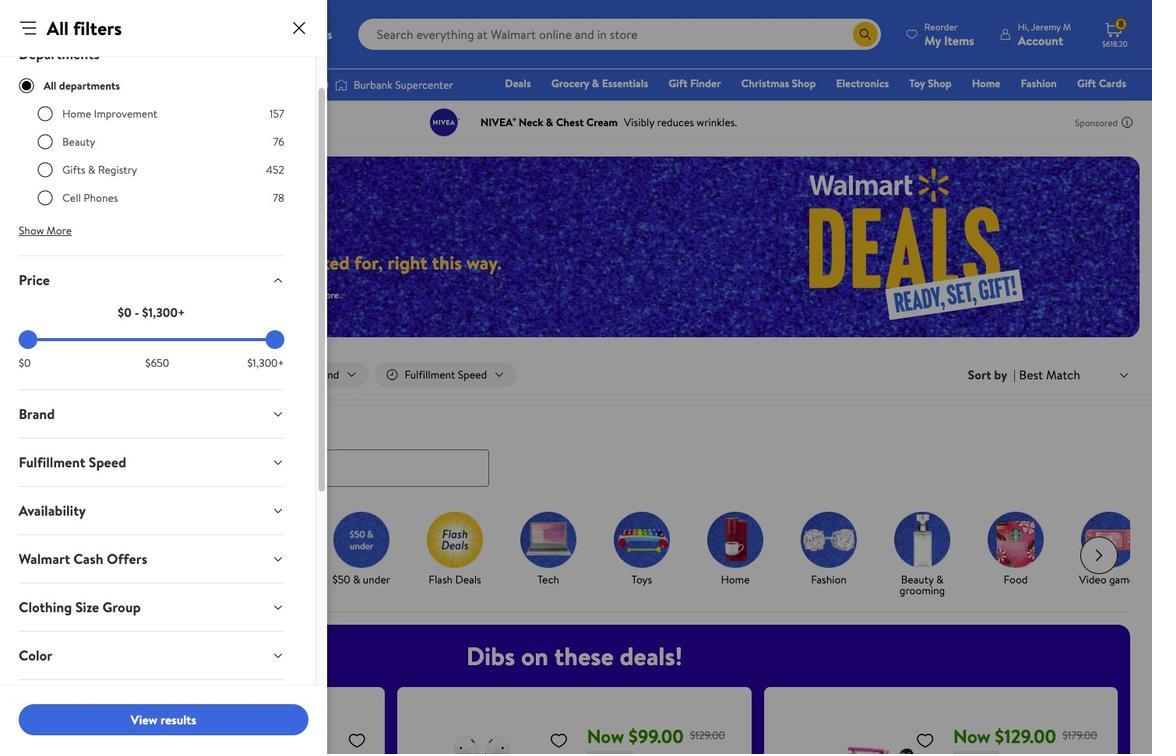 Task type: describe. For each thing, give the bounding box(es) containing it.
one debit
[[1008, 97, 1060, 113]]

all for all departments
[[44, 78, 56, 94]]

walmart+
[[1081, 97, 1127, 113]]

& for $10
[[165, 572, 172, 587]]

dibs
[[467, 639, 515, 673]]

shop twenty-five dollars and under. image
[[240, 512, 296, 568]]

$99.00
[[629, 723, 684, 750]]

gift cards registry
[[948, 76, 1127, 113]]

add to favorites list, barbie dreamhouse, 75+ pieces, pool party doll house with 3 story slide image
[[917, 731, 935, 750]]

Deals search field
[[0, 418, 1153, 487]]

walmart+ link
[[1074, 97, 1134, 114]]

$1300 range field
[[19, 338, 285, 341]]

under for $25 & under
[[269, 572, 297, 587]]

available
[[271, 288, 305, 302]]

8 $618.20
[[1103, 17, 1129, 49]]

$0 - $1,300+
[[118, 304, 185, 321]]

registry link
[[941, 97, 994, 114]]

0 vertical spatial offers
[[107, 550, 147, 569]]

-
[[135, 304, 139, 321]]

all departments option group
[[37, 106, 285, 218]]

food
[[1005, 572, 1029, 587]]

deals inside 'link'
[[505, 76, 531, 91]]

1 horizontal spatial on
[[521, 639, 549, 673]]

& for gifts
[[88, 162, 95, 178]]

supplies
[[56, 288, 88, 302]]

color button
[[6, 632, 297, 680]]

major savings on everything they asked for, right this way.
[[31, 249, 502, 276]]

flash deals
[[429, 572, 482, 587]]

452
[[266, 162, 285, 178]]

get gifts in time for christmas. image
[[53, 512, 109, 568]]

cell
[[62, 190, 81, 206]]

right
[[388, 249, 428, 276]]

all departments
[[44, 78, 120, 94]]

$10
[[147, 572, 162, 587]]

all for all filters
[[47, 15, 69, 41]]

price button
[[6, 256, 297, 304]]

clothing size group button
[[6, 584, 297, 631]]

all filters image
[[23, 369, 48, 381]]

1 vertical spatial christmas
[[57, 583, 105, 598]]

get it by christmas link
[[41, 512, 122, 599]]

shop ten dollars and under. image
[[147, 512, 203, 568]]

rain
[[123, 288, 138, 302]]

cell phones
[[62, 190, 118, 206]]

toys
[[632, 572, 653, 587]]

be
[[259, 288, 269, 302]]

home for right home link
[[973, 76, 1001, 91]]

under for $50 & under
[[363, 572, 391, 587]]

flash deals image
[[427, 512, 483, 568]]

group
[[103, 598, 141, 617]]

0 vertical spatial on
[[146, 249, 167, 276]]

registry for gifts & registry
[[98, 162, 137, 178]]

may
[[224, 288, 240, 302]]

items
[[200, 288, 222, 302]]

1 horizontal spatial walmart black friday deals for days image
[[709, 157, 1140, 338]]

electronics
[[837, 76, 890, 91]]

shop food image
[[988, 512, 1045, 568]]

now $129.00 $179.00
[[954, 723, 1098, 750]]

& for beauty
[[937, 572, 944, 587]]

video games link
[[1070, 512, 1151, 588]]

tech link
[[508, 512, 589, 588]]

departments button
[[6, 30, 297, 78]]

shop tech. image
[[521, 512, 577, 568]]

debit
[[1034, 97, 1060, 113]]

Search search field
[[358, 19, 882, 50]]

this
[[432, 249, 462, 276]]

sort
[[969, 366, 992, 384]]

0 vertical spatial $1,300+
[[142, 304, 185, 321]]

it
[[81, 572, 88, 587]]

cash
[[73, 550, 103, 569]]

view results button
[[19, 705, 309, 736]]

$50 & under link
[[321, 512, 402, 588]]

tech
[[538, 572, 560, 587]]

one
[[1008, 97, 1031, 113]]

0 horizontal spatial walmart black friday deals for days image
[[31, 192, 318, 231]]

$25 & under
[[240, 572, 297, 587]]

sort by |
[[969, 366, 1017, 384]]

$25
[[240, 572, 257, 587]]

toy shop link
[[903, 75, 959, 92]]

grocery & essentials link
[[545, 75, 656, 92]]

improvement
[[94, 106, 157, 122]]

store.
[[318, 288, 341, 302]]

& for $25
[[259, 572, 267, 587]]

0 vertical spatial fashion
[[1022, 76, 1058, 91]]

shop fifty dollars and under. image
[[334, 512, 390, 568]]

76
[[274, 134, 285, 150]]

everything
[[171, 249, 259, 276]]

gifts & registry
[[62, 162, 137, 178]]

clothing size group
[[19, 598, 141, 617]]

gift for finder
[[669, 76, 688, 91]]

grocery
[[552, 76, 590, 91]]

christmas shop
[[742, 76, 816, 91]]

now for now $99.00
[[587, 723, 625, 750]]

get it by christmas
[[57, 572, 105, 598]]

registry for gift cards registry
[[948, 97, 987, 113]]

store
[[157, 367, 181, 383]]

walmart
[[19, 550, 70, 569]]

speed
[[89, 453, 126, 472]]

& for grocery
[[592, 76, 600, 91]]

shop video games. image
[[1082, 512, 1138, 568]]

show
[[19, 223, 44, 239]]

savings
[[83, 249, 142, 276]]

all filters dialog
[[0, 0, 327, 755]]

fulfillment speed button
[[6, 439, 297, 486]]

home improvement
[[62, 106, 157, 122]]

$50
[[333, 572, 351, 587]]

shop beauty and grooming. image
[[895, 512, 951, 568]]



Task type: locate. For each thing, give the bounding box(es) containing it.
under
[[175, 572, 202, 587], [269, 572, 297, 587], [363, 572, 391, 587]]

games
[[1110, 572, 1140, 587]]

grooming
[[900, 583, 946, 598]]

2 now from the left
[[954, 723, 991, 750]]

by inside sort and filter section "element"
[[995, 366, 1008, 384]]

registry down toy shop link
[[948, 97, 987, 113]]

None radio
[[37, 134, 53, 150], [37, 190, 53, 206], [37, 134, 53, 150], [37, 190, 53, 206]]

1 vertical spatial $0
[[19, 355, 31, 371]]

cards
[[1100, 76, 1127, 91]]

0 horizontal spatial registry
[[98, 162, 137, 178]]

0 horizontal spatial $0
[[19, 355, 31, 371]]

$129.00 left $179.00
[[996, 723, 1057, 750]]

$10 & under link
[[134, 512, 215, 588]]

0 horizontal spatial beauty
[[62, 134, 95, 150]]

& right "$10"
[[165, 572, 172, 587]]

shop left the electronics
[[792, 76, 816, 91]]

gift
[[669, 76, 688, 91], [1078, 76, 1097, 91]]

home down home image
[[721, 572, 750, 587]]

walmart cash offers
[[19, 550, 147, 569]]

0 vertical spatial by
[[995, 366, 1008, 384]]

1 horizontal spatial fashion link
[[1015, 75, 1065, 92]]

add to favorites list, frigidaire 26 lb retro bullet ice maker, silver, efic128 image
[[348, 731, 367, 750]]

1 gift from the left
[[669, 76, 688, 91]]

beauty up gifts
[[62, 134, 95, 150]]

while supplies last. no rain checks. select items may not be available in-store.
[[31, 288, 341, 302]]

shop
[[792, 76, 816, 91], [928, 76, 952, 91]]

1 horizontal spatial under
[[269, 572, 297, 587]]

1 vertical spatial $1,300+
[[247, 355, 285, 371]]

deals left grocery
[[505, 76, 531, 91]]

shop right toy
[[928, 76, 952, 91]]

gift left cards
[[1078, 76, 1097, 91]]

$0 range field
[[19, 338, 285, 341]]

fashion down fashion image
[[812, 572, 847, 587]]

on right dibs at the left bottom of page
[[521, 639, 549, 673]]

gifts
[[62, 162, 85, 178]]

1 vertical spatial by
[[90, 572, 102, 587]]

filters
[[73, 15, 122, 41]]

0 vertical spatial christmas
[[742, 76, 790, 91]]

1 vertical spatial registry
[[98, 162, 137, 178]]

essentials
[[602, 76, 649, 91]]

$0 for $0
[[19, 355, 31, 371]]

registry inside all departments option group
[[98, 162, 137, 178]]

on up checks.
[[146, 249, 167, 276]]

deals up fulfillment
[[19, 418, 52, 437]]

video
[[1080, 572, 1107, 587]]

fashion up the one debit link
[[1022, 76, 1058, 91]]

& for $50
[[353, 572, 361, 587]]

fulfillment
[[19, 453, 85, 472]]

gift finder
[[669, 76, 722, 91]]

2 under from the left
[[269, 572, 297, 587]]

select
[[172, 288, 197, 302]]

under for $10 & under
[[175, 572, 202, 587]]

$129.00
[[996, 723, 1057, 750], [690, 728, 726, 744]]

0 vertical spatial deals
[[505, 76, 531, 91]]

&
[[592, 76, 600, 91], [88, 162, 95, 178], [165, 572, 172, 587], [259, 572, 267, 587], [353, 572, 361, 587], [937, 572, 944, 587]]

$1,300+
[[142, 304, 185, 321], [247, 355, 285, 371]]

in-
[[144, 367, 157, 383]]

0 horizontal spatial $1,300+
[[142, 304, 185, 321]]

way.
[[467, 249, 502, 276]]

1 horizontal spatial $129.00
[[996, 723, 1057, 750]]

$1,300+ down checks.
[[142, 304, 185, 321]]

color
[[19, 646, 52, 666]]

0 horizontal spatial home link
[[695, 512, 776, 588]]

home for home improvement
[[62, 106, 91, 122]]

beauty inside all departments option group
[[62, 134, 95, 150]]

1 under from the left
[[175, 572, 202, 587]]

sort and filter section element
[[0, 350, 1153, 400]]

under inside "link"
[[363, 572, 391, 587]]

1 vertical spatial all
[[44, 78, 56, 94]]

walmart image
[[25, 22, 126, 47]]

close panel image
[[290, 19, 309, 37]]

under right "$10"
[[175, 572, 202, 587]]

$179.00
[[1063, 728, 1098, 744]]

beauty down the shop beauty and grooming. "image"
[[902, 572, 934, 587]]

$0 for $0 - $1,300+
[[118, 304, 132, 321]]

offers up "$10"
[[107, 550, 147, 569]]

deals
[[505, 76, 531, 91], [19, 418, 52, 437], [456, 572, 482, 587]]

2 horizontal spatial home
[[973, 76, 1001, 91]]

0 vertical spatial $0
[[118, 304, 132, 321]]

sponsored
[[1076, 116, 1119, 129]]

2 horizontal spatial deals
[[505, 76, 531, 91]]

christmas
[[742, 76, 790, 91], [57, 583, 105, 598]]

shop for christmas shop
[[792, 76, 816, 91]]

home down all departments
[[62, 106, 91, 122]]

& right $25
[[259, 572, 267, 587]]

add to favorites list, apple airpods with charging case (2nd generation) image
[[550, 731, 569, 750]]

shop for toy shop
[[928, 76, 952, 91]]

results
[[160, 712, 197, 729]]

shop toys. image
[[614, 512, 670, 568]]

1 now from the left
[[587, 723, 625, 750]]

$10 & under
[[147, 572, 202, 587]]

$0 up brand
[[19, 355, 31, 371]]

show more
[[19, 223, 72, 239]]

deals inside search box
[[19, 418, 52, 437]]

$650
[[145, 355, 169, 371]]

now for now $129.00
[[954, 723, 991, 750]]

by inside get it by christmas
[[90, 572, 102, 587]]

0 horizontal spatial shop
[[792, 76, 816, 91]]

offers
[[107, 550, 147, 569], [65, 695, 106, 714]]

beauty for beauty
[[62, 134, 95, 150]]

None radio
[[37, 106, 53, 122], [37, 162, 53, 178], [37, 106, 53, 122], [37, 162, 53, 178]]

1 horizontal spatial home link
[[966, 75, 1008, 92]]

beauty
[[62, 134, 95, 150], [902, 572, 934, 587]]

1 vertical spatial beauty
[[902, 572, 934, 587]]

157
[[270, 106, 285, 122]]

1 vertical spatial home
[[62, 106, 91, 122]]

christmas shop link
[[735, 75, 824, 92]]

2 vertical spatial deals
[[456, 572, 482, 587]]

major
[[31, 249, 78, 276]]

3 under from the left
[[363, 572, 391, 587]]

beauty inside beauty & grooming
[[902, 572, 934, 587]]

beauty & grooming link
[[882, 512, 964, 599]]

checks.
[[140, 288, 170, 302]]

$1,300+ down "be"
[[247, 355, 285, 371]]

1 vertical spatial deals
[[19, 418, 52, 437]]

brand
[[19, 405, 55, 424]]

deals right flash
[[456, 572, 482, 587]]

special offers
[[19, 695, 106, 714]]

0 vertical spatial registry
[[948, 97, 987, 113]]

size
[[75, 598, 99, 617]]

under right $50
[[363, 572, 391, 587]]

& inside "link"
[[353, 572, 361, 587]]

1 horizontal spatial gift
[[1078, 76, 1097, 91]]

on
[[146, 249, 167, 276], [521, 639, 549, 673]]

these
[[555, 639, 614, 673]]

fashion link
[[1015, 75, 1065, 92], [789, 512, 870, 588]]

|
[[1014, 366, 1017, 384]]

electronics link
[[830, 75, 897, 92]]

beauty for beauty & grooming
[[902, 572, 934, 587]]

$50 & under
[[333, 572, 391, 587]]

& down the shop beauty and grooming. "image"
[[937, 572, 944, 587]]

gift left finder
[[669, 76, 688, 91]]

1 vertical spatial offers
[[65, 695, 106, 714]]

$129.00 inside now $99.00 $129.00
[[690, 728, 726, 744]]

toy shop
[[910, 76, 952, 91]]

1 horizontal spatial home
[[721, 572, 750, 587]]

0 horizontal spatial now
[[587, 723, 625, 750]]

1 vertical spatial fashion
[[812, 572, 847, 587]]

1 horizontal spatial beauty
[[902, 572, 934, 587]]

0 vertical spatial home
[[973, 76, 1001, 91]]

home image
[[708, 512, 764, 568]]

gift inside gift cards registry
[[1078, 76, 1097, 91]]

0 horizontal spatial christmas
[[57, 583, 105, 598]]

toy
[[910, 76, 926, 91]]

fashion image
[[801, 512, 857, 568]]

1 horizontal spatial fashion
[[1022, 76, 1058, 91]]

2 shop from the left
[[928, 76, 952, 91]]

home link
[[966, 75, 1008, 92], [695, 512, 776, 588]]

price
[[19, 271, 50, 290]]

2 horizontal spatial under
[[363, 572, 391, 587]]

registry inside gift cards registry
[[948, 97, 987, 113]]

1 horizontal spatial $1,300+
[[247, 355, 285, 371]]

they
[[263, 249, 299, 276]]

by right 'it'
[[90, 572, 102, 587]]

clothing
[[19, 598, 72, 617]]

now
[[587, 723, 625, 750], [954, 723, 991, 750]]

1 horizontal spatial registry
[[948, 97, 987, 113]]

now right add to favorites list, barbie dreamhouse, 75+ pieces, pool party doll house with 3 story slide icon
[[954, 723, 991, 750]]

0 horizontal spatial by
[[90, 572, 102, 587]]

last.
[[90, 288, 106, 302]]

search image
[[31, 462, 44, 474]]

Search in deals search field
[[19, 449, 490, 487]]

& right $50
[[353, 572, 361, 587]]

0 horizontal spatial home
[[62, 106, 91, 122]]

8
[[1119, 17, 1125, 31]]

1 vertical spatial on
[[521, 639, 549, 673]]

$129.00 right $99.00
[[690, 728, 726, 744]]

1 horizontal spatial christmas
[[742, 76, 790, 91]]

now $99.00 $129.00
[[587, 723, 726, 750]]

home inside all departments option group
[[62, 106, 91, 122]]

availability button
[[6, 487, 297, 535]]

& inside all departments option group
[[88, 162, 95, 178]]

in-store
[[144, 367, 181, 383]]

0 horizontal spatial deals
[[19, 418, 52, 437]]

gift for cards
[[1078, 76, 1097, 91]]

flash deals link
[[415, 512, 496, 588]]

for,
[[354, 249, 383, 276]]

1 vertical spatial fashion link
[[789, 512, 870, 588]]

one debit link
[[1001, 97, 1067, 114]]

0 horizontal spatial gift
[[669, 76, 688, 91]]

1 horizontal spatial $0
[[118, 304, 132, 321]]

0 horizontal spatial fashion link
[[789, 512, 870, 588]]

while
[[31, 288, 54, 302]]

now right "add to favorites list, apple airpods with charging case (2nd generation)" image on the bottom
[[587, 723, 625, 750]]

asked
[[304, 249, 350, 276]]

$0 left -
[[118, 304, 132, 321]]

deals link
[[498, 75, 538, 92]]

1 horizontal spatial deals
[[456, 572, 482, 587]]

1 shop from the left
[[792, 76, 816, 91]]

0 vertical spatial beauty
[[62, 134, 95, 150]]

0 vertical spatial all
[[47, 15, 69, 41]]

1 horizontal spatial by
[[995, 366, 1008, 384]]

All departments radio
[[19, 78, 34, 94]]

no
[[108, 288, 121, 302]]

& right grocery
[[592, 76, 600, 91]]

next slide for chipmodulewithimages list image
[[1081, 537, 1119, 574]]

1 vertical spatial home link
[[695, 512, 776, 588]]

in-
[[308, 288, 318, 302]]

0 horizontal spatial $129.00
[[690, 728, 726, 744]]

all up departments at the top left of page
[[47, 15, 69, 41]]

under right $25
[[269, 572, 297, 587]]

0 horizontal spatial on
[[146, 249, 167, 276]]

home up registry link
[[973, 76, 1001, 91]]

& inside beauty & grooming
[[937, 572, 944, 587]]

& right gifts
[[88, 162, 95, 178]]

0 horizontal spatial fashion
[[812, 572, 847, 587]]

phones
[[84, 190, 118, 206]]

0 vertical spatial fashion link
[[1015, 75, 1065, 92]]

1 horizontal spatial now
[[954, 723, 991, 750]]

food link
[[976, 512, 1057, 588]]

beauty & grooming
[[900, 572, 946, 598]]

Walmart Site-Wide search field
[[358, 19, 882, 50]]

2 vertical spatial home
[[721, 572, 750, 587]]

walmart black friday deals for days image
[[709, 157, 1140, 338], [31, 192, 318, 231]]

deals!
[[620, 639, 683, 673]]

departments
[[19, 44, 99, 64]]

departments
[[59, 78, 120, 94]]

by left |
[[995, 366, 1008, 384]]

1 horizontal spatial shop
[[928, 76, 952, 91]]

2 gift from the left
[[1078, 76, 1097, 91]]

all right all departments option
[[44, 78, 56, 94]]

group
[[44, 700, 373, 755]]

dibs on these deals!
[[467, 639, 683, 673]]

registry up phones
[[98, 162, 137, 178]]

0 horizontal spatial under
[[175, 572, 202, 587]]

0 vertical spatial home link
[[966, 75, 1008, 92]]

offers right special
[[65, 695, 106, 714]]



Task type: vqa. For each thing, say whether or not it's contained in the screenshot.
View results button
yes



